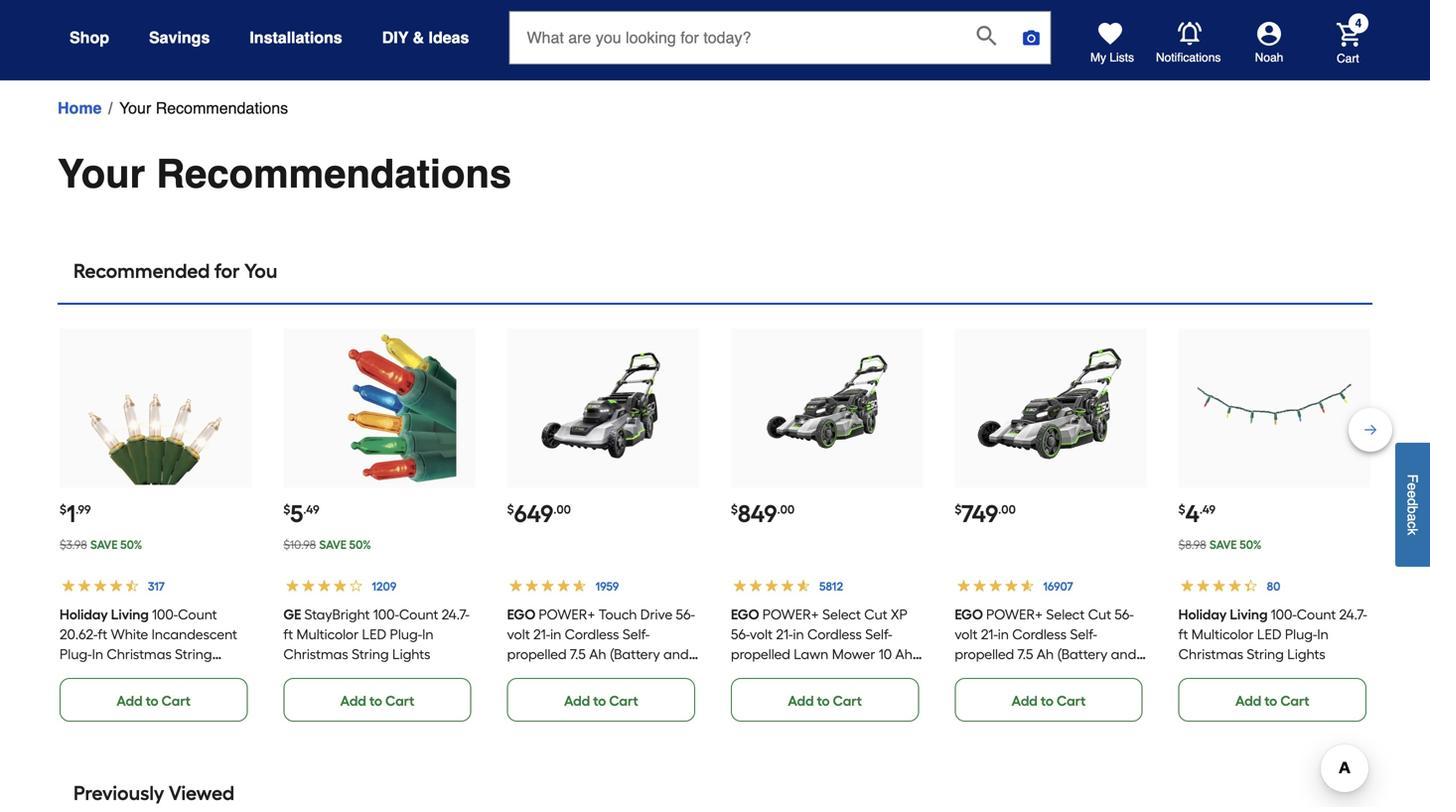 Task type: describe. For each thing, give the bounding box(es) containing it.
$3.98 save 50%
[[60, 538, 142, 552]]

diy & ideas button
[[382, 20, 469, 56]]

charger for 649
[[507, 666, 560, 683]]

select for 749
[[1047, 607, 1085, 623]]

power+ select cut xp 56-volt 21-in cordless self- propelled lawn mower 10 ah (battery and charger included)
[[731, 607, 913, 703]]

add to cart for 100-count 20.62-ft white incandescent plug-in christmas string lights
[[117, 693, 191, 710]]

lawn
[[794, 646, 829, 663]]

4 list item
[[1179, 329, 1371, 722]]

$ 5 .49
[[283, 500, 319, 529]]

notifications
[[1156, 51, 1221, 65]]

included) for 649
[[564, 666, 622, 683]]

power+ select cut 56- volt 21-in cordless self- propelled 7.5 ah (battery and charger included)
[[955, 607, 1137, 683]]

volt for 649
[[507, 626, 530, 643]]

add for 100-count 24.7- ft multicolor led plug-in christmas string lights
[[1236, 693, 1262, 710]]

in inside power+ select cut xp 56-volt 21-in cordless self- propelled lawn mower 10 ah (battery and charger included)
[[793, 626, 804, 643]]

save for 5
[[319, 538, 347, 552]]

plug- for 1
[[60, 646, 92, 663]]

cordless for 649
[[565, 626, 619, 643]]

ego for 649
[[507, 607, 536, 623]]

search image
[[977, 26, 997, 46]]

propelled inside power+ select cut xp 56-volt 21-in cordless self- propelled lawn mower 10 ah (battery and charger included)
[[731, 646, 791, 663]]

b
[[1405, 506, 1421, 514]]

charger for 749
[[955, 666, 1008, 683]]

$ 849 .00
[[731, 500, 795, 529]]

20.62-
[[60, 626, 98, 643]]

viewed
[[169, 782, 235, 806]]

ideas
[[429, 28, 469, 47]]

f e e d b a c k button
[[1396, 443, 1431, 567]]

cart for power+ touch drive 56- volt 21-in cordless self- propelled 7.5 ah (battery and charger included)
[[609, 693, 638, 710]]

ah inside power+ select cut xp 56-volt 21-in cordless self- propelled lawn mower 10 ah (battery and charger included)
[[896, 646, 913, 663]]

.00 for 849
[[777, 503, 795, 517]]

previously viewed
[[74, 782, 235, 806]]

1 e from the top
[[1405, 483, 1421, 491]]

my
[[1091, 51, 1107, 65]]

add to cart for power+ select cut 56- volt 21-in cordless self- propelled 7.5 ah (battery and charger included)
[[1012, 693, 1086, 710]]

to for staybright 100-count 24.7- ft multicolor led plug-in christmas string lights
[[369, 693, 382, 710]]

led inside staybright 100-count 24.7- ft multicolor led plug-in christmas string lights
[[362, 626, 387, 643]]

noah button
[[1222, 22, 1317, 66]]

savings button
[[149, 20, 210, 56]]

0 vertical spatial recommendations
[[156, 99, 288, 117]]

charger inside power+ select cut xp 56-volt 21-in cordless self- propelled lawn mower 10 ah (battery and charger included)
[[814, 666, 867, 683]]

add for power+ select cut xp 56-volt 21-in cordless self- propelled lawn mower 10 ah (battery and charger included)
[[788, 693, 814, 710]]

ego for 749
[[955, 607, 983, 623]]

and for 749
[[1111, 646, 1137, 663]]

$ for 849
[[731, 503, 738, 517]]

cart for power+ select cut 56- volt 21-in cordless self- propelled 7.5 ah (battery and charger included)
[[1057, 693, 1086, 710]]

included) inside power+ select cut xp 56-volt 21-in cordless self- propelled lawn mower 10 ah (battery and charger included)
[[731, 686, 790, 703]]

my lists
[[1091, 51, 1135, 65]]

volt for 749
[[955, 626, 978, 643]]

save for 1
[[90, 538, 118, 552]]

1 vertical spatial recommendations
[[156, 151, 512, 197]]

and inside power+ select cut xp 56-volt 21-in cordless self- propelled lawn mower 10 ah (battery and charger included)
[[785, 666, 810, 683]]

add to cart for power+ select cut xp 56-volt 21-in cordless self- propelled lawn mower 10 ah (battery and charger included)
[[788, 693, 862, 710]]

k
[[1405, 529, 1421, 536]]

staybright 100-count 24.7- ft multicolor led plug-in christmas string lights
[[283, 607, 470, 663]]

Search Query text field
[[510, 12, 961, 64]]

ft inside staybright 100-count 24.7- ft multicolor led plug-in christmas string lights
[[283, 626, 293, 643]]

save for 4
[[1210, 538, 1237, 552]]

to for power+ touch drive 56- volt 21-in cordless self- propelled 7.5 ah (battery and charger included)
[[593, 693, 606, 710]]

my lists link
[[1091, 22, 1135, 66]]

you
[[244, 259, 278, 283]]

$10.98
[[283, 538, 316, 552]]

add to cart link for power+ select cut xp 56-volt 21-in cordless self- propelled lawn mower 10 ah (battery and charger included)
[[731, 679, 919, 722]]

for
[[214, 259, 240, 283]]

drive
[[641, 607, 673, 623]]

volt inside power+ select cut xp 56-volt 21-in cordless self- propelled lawn mower 10 ah (battery and charger included)
[[750, 626, 773, 643]]

50% for 5
[[349, 538, 371, 552]]

add to cart for staybright 100-count 24.7- ft multicolor led plug-in christmas string lights
[[340, 693, 415, 710]]

.49 for 5
[[303, 503, 319, 517]]

(battery for 749
[[1058, 646, 1108, 663]]

a
[[1405, 514, 1421, 522]]

in for 4
[[1318, 626, 1329, 643]]

(battery for 649
[[610, 646, 660, 663]]

christmas for 4
[[1179, 646, 1244, 663]]

installations button
[[250, 20, 342, 56]]

staybright
[[305, 607, 370, 623]]

$10.98 save 50%
[[283, 538, 371, 552]]

camera image
[[1022, 28, 1042, 48]]

add to cart link for staybright 100-count 24.7- ft multicolor led plug-in christmas string lights
[[283, 679, 472, 722]]

propelled for 649
[[507, 646, 567, 663]]

incandescent
[[152, 626, 237, 643]]

10
[[879, 646, 892, 663]]

home link
[[58, 96, 102, 120]]

christmas for 1
[[107, 646, 172, 663]]

to for power+ select cut 56- volt 21-in cordless self- propelled 7.5 ah (battery and charger included)
[[1041, 693, 1054, 710]]

in for 1
[[92, 646, 103, 663]]

21- for 649
[[534, 626, 550, 643]]

your recommendations link
[[119, 96, 288, 120]]

lowe's home improvement notification center image
[[1178, 22, 1202, 46]]

4 inside 4 list item
[[1186, 500, 1200, 529]]

lowe's home improvement lists image
[[1099, 22, 1123, 46]]

7.5 for 749
[[1018, 646, 1034, 663]]

add for power+ select cut 56- volt 21-in cordless self- propelled 7.5 ah (battery and charger included)
[[1012, 693, 1038, 710]]

living for 4
[[1230, 607, 1268, 623]]

noah
[[1255, 51, 1284, 65]]

cordless inside power+ select cut xp 56-volt 21-in cordless self- propelled lawn mower 10 ah (battery and charger included)
[[808, 626, 862, 643]]

$ for 749
[[955, 503, 962, 517]]

649 list item
[[507, 329, 699, 722]]

56- for 749
[[1115, 607, 1134, 623]]

xp
[[891, 607, 908, 623]]

installations
[[250, 28, 342, 47]]

ego power+ select cut xp 56-volt 21-in cordless self-propelled lawn mower 10 ah (battery and charger included) image
[[750, 331, 904, 485]]

649
[[514, 500, 554, 529]]

5 list item
[[283, 329, 476, 722]]

1
[[67, 500, 76, 529]]

21- inside power+ select cut xp 56-volt 21-in cordless self- propelled lawn mower 10 ah (battery and charger included)
[[776, 626, 793, 643]]

$ 749 .00
[[955, 500, 1016, 529]]

cordless for 749
[[1013, 626, 1067, 643]]

in for 649
[[550, 626, 562, 643]]

to for 100-count 20.62-ft white incandescent plug-in christmas string lights
[[146, 693, 159, 710]]

ft for 1
[[98, 626, 107, 643]]

cart for power+ select cut xp 56-volt 21-in cordless self- propelled lawn mower 10 ah (battery and charger included)
[[833, 693, 862, 710]]

100- for 4
[[1271, 607, 1297, 623]]

24.7- inside staybright 100-count 24.7- ft multicolor led plug-in christmas string lights
[[442, 607, 470, 623]]

$8.98
[[1179, 538, 1207, 552]]

lights for 4
[[1288, 646, 1326, 663]]

in for 749
[[998, 626, 1009, 643]]

749
[[962, 500, 999, 529]]

lights inside staybright 100-count 24.7- ft multicolor led plug-in christmas string lights
[[392, 646, 431, 663]]

living for 1
[[111, 607, 149, 623]]

lights for 1
[[60, 666, 98, 683]]

multicolor inside staybright 100-count 24.7- ft multicolor led plug-in christmas string lights
[[296, 626, 359, 643]]

self- inside power+ select cut xp 56-volt 21-in cordless self- propelled lawn mower 10 ah (battery and charger included)
[[865, 626, 893, 643]]

white
[[111, 626, 148, 643]]

count for 1
[[178, 607, 217, 623]]

count inside staybright 100-count 24.7- ft multicolor led plug-in christmas string lights
[[399, 607, 438, 623]]



Task type: vqa. For each thing, say whether or not it's contained in the screenshot.
Sullivans 6-Pack Red Standard Indoor Ornament Set - Christmas Winter Holiday Decoration
no



Task type: locate. For each thing, give the bounding box(es) containing it.
christmas inside staybright 100-count 24.7- ft multicolor led plug-in christmas string lights
[[283, 646, 348, 663]]

1 horizontal spatial self-
[[865, 626, 893, 643]]

0 horizontal spatial cut
[[865, 607, 888, 623]]

1 horizontal spatial 56-
[[731, 626, 750, 643]]

1 horizontal spatial holiday living
[[1179, 607, 1268, 623]]

propelled inside power+ select cut 56- volt 21-in cordless self- propelled 7.5 ah (battery and charger included)
[[955, 646, 1015, 663]]

cart for 100-count 20.62-ft white incandescent plug-in christmas string lights
[[162, 693, 191, 710]]

add inside 649 list item
[[564, 693, 590, 710]]

3 add from the left
[[564, 693, 590, 710]]

1 horizontal spatial in
[[793, 626, 804, 643]]

ft inside 100-count 24.7- ft multicolor led plug-in christmas string lights
[[1179, 626, 1189, 643]]

holiday living up white
[[60, 607, 149, 623]]

your right home
[[119, 99, 151, 117]]

2 horizontal spatial self-
[[1070, 626, 1098, 643]]

to down the power+ touch drive 56- volt 21-in cordless self- propelled 7.5 ah (battery and charger included)
[[593, 693, 606, 710]]

ego for 849
[[731, 607, 760, 623]]

0 horizontal spatial .49
[[303, 503, 319, 517]]

3 100- from the left
[[1271, 607, 1297, 623]]

0 horizontal spatial holiday
[[60, 607, 108, 623]]

ft down $8.98
[[1179, 626, 1189, 643]]

7.5
[[570, 646, 586, 663], [1018, 646, 1034, 663]]

2 horizontal spatial propelled
[[955, 646, 1015, 663]]

ft left white
[[98, 626, 107, 643]]

0 horizontal spatial ego
[[507, 607, 536, 623]]

1 horizontal spatial power+
[[763, 607, 819, 623]]

power+ for 849
[[763, 607, 819, 623]]

2 add from the left
[[340, 693, 366, 710]]

5 to from the left
[[1041, 693, 1054, 710]]

ego right drive
[[731, 607, 760, 623]]

5 $ from the left
[[955, 503, 962, 517]]

6 add to cart from the left
[[1236, 693, 1310, 710]]

add to cart inside 649 list item
[[564, 693, 638, 710]]

1 horizontal spatial 21-
[[776, 626, 793, 643]]

2 horizontal spatial lights
[[1288, 646, 1326, 663]]

to inside 749 list item
[[1041, 693, 1054, 710]]

0 horizontal spatial plug-
[[60, 646, 92, 663]]

2 ft from the left
[[283, 626, 293, 643]]

christmas inside '100-count 20.62-ft white incandescent plug-in christmas string lights'
[[107, 646, 172, 663]]

100- inside '100-count 20.62-ft white incandescent plug-in christmas string lights'
[[152, 607, 178, 623]]

6 add from the left
[[1236, 693, 1262, 710]]

1 horizontal spatial ah
[[896, 646, 913, 663]]

2 horizontal spatial string
[[1247, 646, 1284, 663]]

1 led from the left
[[362, 626, 387, 643]]

add for staybright 100-count 24.7- ft multicolor led plug-in christmas string lights
[[340, 693, 366, 710]]

christmas
[[107, 646, 172, 663], [283, 646, 348, 663], [1179, 646, 1244, 663]]

0 horizontal spatial select
[[823, 607, 861, 623]]

1 horizontal spatial 50%
[[349, 538, 371, 552]]

1 horizontal spatial christmas
[[283, 646, 348, 663]]

save
[[90, 538, 118, 552], [319, 538, 347, 552], [1210, 538, 1237, 552]]

holiday up 20.62-
[[60, 607, 108, 623]]

to down power+ select cut 56- volt 21-in cordless self- propelled 7.5 ah (battery and charger included) at the right bottom of the page
[[1041, 693, 1054, 710]]

add to cart inside 849 list item
[[788, 693, 862, 710]]

50% inside 5 list item
[[349, 538, 371, 552]]

2 add to cart link from the left
[[283, 679, 472, 722]]

multicolor inside 100-count 24.7- ft multicolor led plug-in christmas string lights
[[1192, 626, 1254, 643]]

2 in from the left
[[793, 626, 804, 643]]

1 charger from the left
[[507, 666, 560, 683]]

(battery inside the power+ touch drive 56- volt 21-in cordless self- propelled 7.5 ah (battery and charger included)
[[610, 646, 660, 663]]

56-
[[676, 607, 695, 623], [1115, 607, 1134, 623], [731, 626, 750, 643]]

6 to from the left
[[1265, 693, 1278, 710]]

2 multicolor from the left
[[1192, 626, 1254, 643]]

add to cart down '100-count 20.62-ft white incandescent plug-in christmas string lights'
[[117, 693, 191, 710]]

select inside power+ select cut xp 56-volt 21-in cordless self- propelled lawn mower 10 ah (battery and charger included)
[[823, 607, 861, 623]]

$ 4 .49
[[1179, 500, 1216, 529]]

1 cut from the left
[[865, 607, 888, 623]]

1 horizontal spatial included)
[[731, 686, 790, 703]]

self- for 749
[[1070, 626, 1098, 643]]

recommended for you heading
[[58, 251, 1373, 305]]

1 holiday living from the left
[[60, 607, 149, 623]]

diy & ideas
[[382, 28, 469, 47]]

recommended
[[74, 259, 210, 283]]

2 horizontal spatial 21-
[[981, 626, 998, 643]]

volt inside power+ select cut 56- volt 21-in cordless self- propelled 7.5 ah (battery and charger included)
[[955, 626, 978, 643]]

1 count from the left
[[178, 607, 217, 623]]

3 add to cart link from the left
[[507, 679, 695, 722]]

.00 inside $ 649 .00
[[554, 503, 571, 517]]

50% right $8.98
[[1240, 538, 1262, 552]]

56- for 649
[[676, 607, 695, 623]]

add to cart inside 5 list item
[[340, 693, 415, 710]]

power+ for 649
[[539, 607, 595, 623]]

holiday for 4
[[1179, 607, 1227, 623]]

1 power+ from the left
[[539, 607, 595, 623]]

50% for 1
[[120, 538, 142, 552]]

3 to from the left
[[593, 693, 606, 710]]

power+ inside power+ select cut xp 56-volt 21-in cordless self- propelled lawn mower 10 ah (battery and charger included)
[[763, 607, 819, 623]]

2 count from the left
[[399, 607, 438, 623]]

56- inside power+ select cut 56- volt 21-in cordless self- propelled 7.5 ah (battery and charger included)
[[1115, 607, 1134, 623]]

cordless inside the power+ touch drive 56- volt 21-in cordless self- propelled 7.5 ah (battery and charger included)
[[565, 626, 619, 643]]

7.5 for 649
[[570, 646, 586, 663]]

1 multicolor from the left
[[296, 626, 359, 643]]

$8.98 save 50%
[[1179, 538, 1262, 552]]

2 save from the left
[[319, 538, 347, 552]]

2 led from the left
[[1258, 626, 1282, 643]]

1 horizontal spatial (battery
[[731, 666, 782, 683]]

5 add to cart from the left
[[1012, 693, 1086, 710]]

0 horizontal spatial .00
[[554, 503, 571, 517]]

2 100- from the left
[[373, 607, 399, 623]]

add to cart link for power+ touch drive 56- volt 21-in cordless self- propelled 7.5 ah (battery and charger included)
[[507, 679, 695, 722]]

1 horizontal spatial .00
[[777, 503, 795, 517]]

save inside 4 list item
[[1210, 538, 1237, 552]]

to down "lawn"
[[817, 693, 830, 710]]

lights
[[392, 646, 431, 663], [1288, 646, 1326, 663], [60, 666, 98, 683]]

in inside the power+ touch drive 56- volt 21-in cordless self- propelled 7.5 ah (battery and charger included)
[[550, 626, 562, 643]]

.49 inside $ 5 .49
[[303, 503, 319, 517]]

0 horizontal spatial save
[[90, 538, 118, 552]]

living up white
[[111, 607, 149, 623]]

included) inside the power+ touch drive 56- volt 21-in cordless self- propelled 7.5 ah (battery and charger included)
[[564, 666, 622, 683]]

21- inside power+ select cut 56- volt 21-in cordless self- propelled 7.5 ah (battery and charger included)
[[981, 626, 998, 643]]

$ inside $ 1 .99
[[60, 503, 67, 517]]

0 horizontal spatial charger
[[507, 666, 560, 683]]

ah inside the power+ touch drive 56- volt 21-in cordless self- propelled 7.5 ah (battery and charger included)
[[589, 646, 607, 663]]

in
[[422, 626, 434, 643], [1318, 626, 1329, 643], [92, 646, 103, 663]]

save inside 5 list item
[[319, 538, 347, 552]]

1 horizontal spatial plug-
[[390, 626, 422, 643]]

add to cart inside 749 list item
[[1012, 693, 1086, 710]]

ge staybright 100-count 24.7-ft multicolor led plug-in christmas string lights image
[[303, 331, 456, 485]]

2 e from the top
[[1405, 491, 1421, 498]]

cart down 100-count 24.7- ft multicolor led plug-in christmas string lights
[[1281, 693, 1310, 710]]

cart inside 4 list item
[[1281, 693, 1310, 710]]

3 count from the left
[[1297, 607, 1336, 623]]

0 horizontal spatial propelled
[[507, 646, 567, 663]]

ego
[[507, 607, 536, 623], [731, 607, 760, 623], [955, 607, 983, 623]]

add inside 849 list item
[[788, 693, 814, 710]]

1 ah from the left
[[589, 646, 607, 663]]

4 $ from the left
[[731, 503, 738, 517]]

4 add to cart from the left
[[788, 693, 862, 710]]

plug-
[[390, 626, 422, 643], [1285, 626, 1318, 643], [60, 646, 92, 663]]

self- inside power+ select cut 56- volt 21-in cordless self- propelled 7.5 ah (battery and charger included)
[[1070, 626, 1098, 643]]

0 horizontal spatial (battery
[[610, 646, 660, 663]]

self- for 649
[[623, 626, 650, 643]]

0 horizontal spatial ft
[[98, 626, 107, 643]]

0 vertical spatial your recommendations
[[119, 99, 288, 117]]

and inside power+ select cut 56- volt 21-in cordless self- propelled 7.5 ah (battery and charger included)
[[1111, 646, 1137, 663]]

100- inside staybright 100-count 24.7- ft multicolor led plug-in christmas string lights
[[373, 607, 399, 623]]

add to cart link for 100-count 20.62-ft white incandescent plug-in christmas string lights
[[60, 679, 248, 722]]

cut for 749
[[1088, 607, 1112, 623]]

2 cordless from the left
[[808, 626, 862, 643]]

2 volt from the left
[[750, 626, 773, 643]]

(battery inside power+ select cut 56- volt 21-in cordless self- propelled 7.5 ah (battery and charger included)
[[1058, 646, 1108, 663]]

recommended for you
[[74, 259, 278, 283]]

living
[[111, 607, 149, 623], [1230, 607, 1268, 623]]

2 christmas from the left
[[283, 646, 348, 663]]

holiday for 1
[[60, 607, 108, 623]]

cart down the power+ touch drive 56- volt 21-in cordless self- propelled 7.5 ah (battery and charger included)
[[609, 693, 638, 710]]

string inside staybright 100-count 24.7- ft multicolor led plug-in christmas string lights
[[352, 646, 389, 663]]

0 horizontal spatial 50%
[[120, 538, 142, 552]]

2 select from the left
[[1047, 607, 1085, 623]]

56- inside power+ select cut xp 56-volt 21-in cordless self- propelled lawn mower 10 ah (battery and charger included)
[[731, 626, 750, 643]]

holiday living inside 1 list item
[[60, 607, 149, 623]]

1 string from the left
[[175, 646, 212, 663]]

2 horizontal spatial volt
[[955, 626, 978, 643]]

$ for 1
[[60, 503, 67, 517]]

add to cart link for 100-count 24.7- ft multicolor led plug-in christmas string lights
[[1179, 679, 1367, 722]]

0 horizontal spatial multicolor
[[296, 626, 359, 643]]

100- for 1
[[152, 607, 178, 623]]

living inside 4 list item
[[1230, 607, 1268, 623]]

1 21- from the left
[[534, 626, 550, 643]]

cart inside 1 list item
[[162, 693, 191, 710]]

lowe's home improvement cart image
[[1337, 23, 1361, 46]]

included) for 749
[[1011, 666, 1070, 683]]

2 add to cart from the left
[[340, 693, 415, 710]]

0 horizontal spatial self-
[[623, 626, 650, 643]]

shop
[[70, 28, 109, 47]]

2 7.5 from the left
[[1018, 646, 1034, 663]]

to down staybright 100-count 24.7- ft multicolor led plug-in christmas string lights
[[369, 693, 382, 710]]

3 in from the left
[[998, 626, 1009, 643]]

cart down power+ select cut 56- volt 21-in cordless self- propelled 7.5 ah (battery and charger included) at the right bottom of the page
[[1057, 693, 1086, 710]]

3 21- from the left
[[981, 626, 998, 643]]

1 horizontal spatial string
[[352, 646, 389, 663]]

ft for 4
[[1179, 626, 1189, 643]]

holiday living down $8.98 save 50%
[[1179, 607, 1268, 623]]

849
[[738, 500, 777, 529]]

2 horizontal spatial ah
[[1037, 646, 1054, 663]]

(battery
[[610, 646, 660, 663], [1058, 646, 1108, 663], [731, 666, 782, 683]]

to inside 4 list item
[[1265, 693, 1278, 710]]

recommendations
[[156, 99, 288, 117], [156, 151, 512, 197]]

string for 4
[[1247, 646, 1284, 663]]

0 horizontal spatial and
[[664, 646, 689, 663]]

2 horizontal spatial christmas
[[1179, 646, 1244, 663]]

1 horizontal spatial 24.7-
[[1340, 607, 1368, 623]]

1 living from the left
[[111, 607, 149, 623]]

2 self- from the left
[[865, 626, 893, 643]]

21- for 749
[[981, 626, 998, 643]]

to for power+ select cut xp 56-volt 21-in cordless self- propelled lawn mower 10 ah (battery and charger included)
[[817, 693, 830, 710]]

holiday living 100-count 20.62-ft white incandescent plug-in christmas string lights image
[[79, 331, 232, 485]]

ft down ge
[[283, 626, 293, 643]]

.00 for 649
[[554, 503, 571, 517]]

string for 1
[[175, 646, 212, 663]]

holiday inside 4 list item
[[1179, 607, 1227, 623]]

string inside '100-count 20.62-ft white incandescent plug-in christmas string lights'
[[175, 646, 212, 663]]

2 horizontal spatial charger
[[955, 666, 1008, 683]]

ego power+ touch drive 56-volt 21-in cordless self-propelled 7.5 ah (battery and charger included) image
[[527, 331, 680, 485]]

$ for 5
[[283, 503, 290, 517]]

1 horizontal spatial 7.5
[[1018, 646, 1034, 663]]

cordless
[[565, 626, 619, 643], [808, 626, 862, 643], [1013, 626, 1067, 643]]

4 right noah 'button'
[[1356, 16, 1362, 30]]

2 ego from the left
[[731, 607, 760, 623]]

0 vertical spatial your
[[119, 99, 151, 117]]

0 horizontal spatial 7.5
[[570, 646, 586, 663]]

2 cut from the left
[[1088, 607, 1112, 623]]

100-count 24.7- ft multicolor led plug-in christmas string lights
[[1179, 607, 1368, 663]]

power+ for 749
[[987, 607, 1043, 623]]

2 holiday from the left
[[1179, 607, 1227, 623]]

749 list item
[[955, 329, 1147, 722]]

0 horizontal spatial 100-
[[152, 607, 178, 623]]

1 horizontal spatial living
[[1230, 607, 1268, 623]]

and for 649
[[664, 646, 689, 663]]

.49
[[303, 503, 319, 517], [1200, 503, 1216, 517]]

.49 inside $ 4 .49
[[1200, 503, 1216, 517]]

1 ft from the left
[[98, 626, 107, 643]]

2 charger from the left
[[814, 666, 867, 683]]

led
[[362, 626, 387, 643], [1258, 626, 1282, 643]]

home
[[58, 99, 102, 117]]

add to cart link inside 1 list item
[[60, 679, 248, 722]]

56- inside the power+ touch drive 56- volt 21-in cordless self- propelled 7.5 ah (battery and charger included)
[[676, 607, 695, 623]]

included) inside power+ select cut 56- volt 21-in cordless self- propelled 7.5 ah (battery and charger included)
[[1011, 666, 1070, 683]]

add to cart down power+ select cut 56- volt 21-in cordless self- propelled 7.5 ah (battery and charger included) at the right bottom of the page
[[1012, 693, 1086, 710]]

1 volt from the left
[[507, 626, 530, 643]]

power+
[[539, 607, 595, 623], [763, 607, 819, 623], [987, 607, 1043, 623]]

ft
[[98, 626, 107, 643], [283, 626, 293, 643], [1179, 626, 1189, 643]]

add down staybright 100-count 24.7- ft multicolor led plug-in christmas string lights
[[340, 693, 366, 710]]

2 holiday living from the left
[[1179, 607, 1268, 623]]

add down 100-count 24.7- ft multicolor led plug-in christmas string lights
[[1236, 693, 1262, 710]]

add to cart for power+ touch drive 56- volt 21-in cordless self- propelled 7.5 ah (battery and charger included)
[[564, 693, 638, 710]]

cut for 849
[[865, 607, 888, 623]]

100- inside 100-count 24.7- ft multicolor led plug-in christmas string lights
[[1271, 607, 1297, 623]]

charger inside the power+ touch drive 56- volt 21-in cordless self- propelled 7.5 ah (battery and charger included)
[[507, 666, 560, 683]]

your recommendations
[[119, 99, 288, 117], [58, 151, 512, 197]]

1 christmas from the left
[[107, 646, 172, 663]]

2 horizontal spatial ft
[[1179, 626, 1189, 643]]

0 horizontal spatial power+
[[539, 607, 595, 623]]

1 horizontal spatial led
[[1258, 626, 1282, 643]]

add to cart link
[[60, 679, 248, 722], [283, 679, 472, 722], [507, 679, 695, 722], [731, 679, 919, 722], [955, 679, 1143, 722], [1179, 679, 1367, 722]]

plug- for 4
[[1285, 626, 1318, 643]]

1 vertical spatial your
[[58, 151, 145, 197]]

1 horizontal spatial count
[[399, 607, 438, 623]]

your
[[119, 99, 151, 117], [58, 151, 145, 197]]

0 horizontal spatial holiday living
[[60, 607, 149, 623]]

add down power+ select cut 56- volt 21-in cordless self- propelled 7.5 ah (battery and charger included) at the right bottom of the page
[[1012, 693, 1038, 710]]

select inside power+ select cut 56- volt 21-in cordless self- propelled 7.5 ah (battery and charger included)
[[1047, 607, 1085, 623]]

1 horizontal spatial cut
[[1088, 607, 1112, 623]]

living down $8.98 save 50%
[[1230, 607, 1268, 623]]

multicolor down staybright
[[296, 626, 359, 643]]

to
[[146, 693, 159, 710], [369, 693, 382, 710], [593, 693, 606, 710], [817, 693, 830, 710], [1041, 693, 1054, 710], [1265, 693, 1278, 710]]

count inside '100-count 20.62-ft white incandescent plug-in christmas string lights'
[[178, 607, 217, 623]]

1 vertical spatial 4
[[1186, 500, 1200, 529]]

cart inside 849 list item
[[833, 693, 862, 710]]

0 horizontal spatial 4
[[1186, 500, 1200, 529]]

4 to from the left
[[817, 693, 830, 710]]

cart inside 5 list item
[[385, 693, 415, 710]]

holiday down $8.98
[[1179, 607, 1227, 623]]

2 .00 from the left
[[777, 503, 795, 517]]

cart down staybright 100-count 24.7- ft multicolor led plug-in christmas string lights
[[385, 693, 415, 710]]

50% for 4
[[1240, 538, 1262, 552]]

$ inside $ 649 .00
[[507, 503, 514, 517]]

count for 4
[[1297, 607, 1336, 623]]

1 horizontal spatial lights
[[392, 646, 431, 663]]

3 power+ from the left
[[987, 607, 1043, 623]]

0 horizontal spatial ah
[[589, 646, 607, 663]]

2 to from the left
[[369, 693, 382, 710]]

1 to from the left
[[146, 693, 159, 710]]

2 horizontal spatial plug-
[[1285, 626, 1318, 643]]

None search field
[[509, 11, 1052, 83]]

6 $ from the left
[[1179, 503, 1186, 517]]

50% inside 1 list item
[[120, 538, 142, 552]]

c
[[1405, 522, 1421, 529]]

0 horizontal spatial christmas
[[107, 646, 172, 663]]

add for 100-count 20.62-ft white incandescent plug-in christmas string lights
[[117, 693, 143, 710]]

1 horizontal spatial save
[[319, 538, 347, 552]]

3 ego from the left
[[955, 607, 983, 623]]

2 horizontal spatial count
[[1297, 607, 1336, 623]]

3 charger from the left
[[955, 666, 1008, 683]]

select for 849
[[823, 607, 861, 623]]

add to cart for 100-count 24.7- ft multicolor led plug-in christmas string lights
[[1236, 693, 1310, 710]]

0 horizontal spatial led
[[362, 626, 387, 643]]

add to cart down 100-count 24.7- ft multicolor led plug-in christmas string lights
[[1236, 693, 1310, 710]]

0 horizontal spatial 21-
[[534, 626, 550, 643]]

0 horizontal spatial 56-
[[676, 607, 695, 623]]

add to cart link for power+ select cut 56- volt 21-in cordless self- propelled 7.5 ah (battery and charger included)
[[955, 679, 1143, 722]]

1 horizontal spatial cordless
[[808, 626, 862, 643]]

1 horizontal spatial charger
[[814, 666, 867, 683]]

2 horizontal spatial in
[[1318, 626, 1329, 643]]

1 propelled from the left
[[507, 646, 567, 663]]

4 add from the left
[[788, 693, 814, 710]]

1 horizontal spatial .49
[[1200, 503, 1216, 517]]

holiday living
[[60, 607, 149, 623], [1179, 607, 1268, 623]]

power+ touch drive 56- volt 21-in cordless self- propelled 7.5 ah (battery and charger included)
[[507, 607, 695, 683]]

holiday living for 4
[[1179, 607, 1268, 623]]

.49 up the $10.98 on the left of the page
[[303, 503, 319, 517]]

2 horizontal spatial .00
[[999, 503, 1016, 517]]

.00 inside $ 849 .00
[[777, 503, 795, 517]]

ah inside power+ select cut 56- volt 21-in cordless self- propelled 7.5 ah (battery and charger included)
[[1037, 646, 1054, 663]]

1 horizontal spatial in
[[422, 626, 434, 643]]

propelled
[[507, 646, 567, 663], [731, 646, 791, 663], [955, 646, 1015, 663]]

count
[[178, 607, 217, 623], [399, 607, 438, 623], [1297, 607, 1336, 623]]

1 horizontal spatial 100-
[[373, 607, 399, 623]]

1 horizontal spatial select
[[1047, 607, 1085, 623]]

to for 100-count 24.7- ft multicolor led plug-in christmas string lights
[[1265, 693, 1278, 710]]

1 horizontal spatial ego
[[731, 607, 760, 623]]

1 save from the left
[[90, 538, 118, 552]]

in inside '100-count 20.62-ft white incandescent plug-in christmas string lights'
[[92, 646, 103, 663]]

2 50% from the left
[[349, 538, 371, 552]]

cart for 100-count 24.7- ft multicolor led plug-in christmas string lights
[[1281, 693, 1310, 710]]

add for power+ touch drive 56- volt 21-in cordless self- propelled 7.5 ah (battery and charger included)
[[564, 693, 590, 710]]

1 24.7- from the left
[[442, 607, 470, 623]]

$ inside $ 849 .00
[[731, 503, 738, 517]]

cart down '100-count 20.62-ft white incandescent plug-in christmas string lights'
[[162, 693, 191, 710]]

1 add to cart link from the left
[[60, 679, 248, 722]]

$ for 4
[[1179, 503, 1186, 517]]

2 horizontal spatial 100-
[[1271, 607, 1297, 623]]

.00
[[554, 503, 571, 517], [777, 503, 795, 517], [999, 503, 1016, 517]]

1 cordless from the left
[[565, 626, 619, 643]]

add down "lawn"
[[788, 693, 814, 710]]

1 select from the left
[[823, 607, 861, 623]]

3 propelled from the left
[[955, 646, 1015, 663]]

1 add from the left
[[117, 693, 143, 710]]

volt
[[507, 626, 530, 643], [750, 626, 773, 643], [955, 626, 978, 643]]

1 7.5 from the left
[[570, 646, 586, 663]]

.49 up $8.98 save 50%
[[1200, 503, 1216, 517]]

ah for 649
[[589, 646, 607, 663]]

3 cordless from the left
[[1013, 626, 1067, 643]]

1 ego from the left
[[507, 607, 536, 623]]

1 100- from the left
[[152, 607, 178, 623]]

charger
[[507, 666, 560, 683], [814, 666, 867, 683], [955, 666, 1008, 683]]

(battery inside power+ select cut xp 56-volt 21-in cordless self- propelled lawn mower 10 ah (battery and charger included)
[[731, 666, 782, 683]]

0 horizontal spatial living
[[111, 607, 149, 623]]

2 $ from the left
[[283, 503, 290, 517]]

1 in from the left
[[550, 626, 562, 643]]

cart down lowe's home improvement cart icon
[[1337, 51, 1360, 65]]

1 horizontal spatial 4
[[1356, 16, 1362, 30]]

2 .49 from the left
[[1200, 503, 1216, 517]]

savings
[[149, 28, 210, 47]]

50% right the $10.98 on the left of the page
[[349, 538, 371, 552]]

0 horizontal spatial count
[[178, 607, 217, 623]]

add to cart inside 4 list item
[[1236, 693, 1310, 710]]

cart down "mower"
[[833, 693, 862, 710]]

e up d
[[1405, 483, 1421, 491]]

4 up $8.98
[[1186, 500, 1200, 529]]

5 add to cart link from the left
[[955, 679, 1143, 722]]

$3.98
[[60, 538, 87, 552]]

add inside 5 list item
[[340, 693, 366, 710]]

led inside 100-count 24.7- ft multicolor led plug-in christmas string lights
[[1258, 626, 1282, 643]]

4 add to cart link from the left
[[731, 679, 919, 722]]

cut
[[865, 607, 888, 623], [1088, 607, 1112, 623]]

3 ft from the left
[[1179, 626, 1189, 643]]

holiday
[[60, 607, 108, 623], [1179, 607, 1227, 623]]

save right the $10.98 on the left of the page
[[319, 538, 347, 552]]

string inside 100-count 24.7- ft multicolor led plug-in christmas string lights
[[1247, 646, 1284, 663]]

add to cart down the power+ touch drive 56- volt 21-in cordless self- propelled 7.5 ah (battery and charger included)
[[564, 693, 638, 710]]

$ for 649
[[507, 503, 514, 517]]

to inside 5 list item
[[369, 693, 382, 710]]

select
[[823, 607, 861, 623], [1047, 607, 1085, 623]]

add to cart link inside 649 list item
[[507, 679, 695, 722]]

1 horizontal spatial propelled
[[731, 646, 791, 663]]

1 .00 from the left
[[554, 503, 571, 517]]

2 horizontal spatial (battery
[[1058, 646, 1108, 663]]

your down the home link
[[58, 151, 145, 197]]

save right $3.98
[[90, 538, 118, 552]]

0 horizontal spatial cordless
[[565, 626, 619, 643]]

in inside staybright 100-count 24.7- ft multicolor led plug-in christmas string lights
[[422, 626, 434, 643]]

0 horizontal spatial in
[[550, 626, 562, 643]]

add to cart link inside 749 list item
[[955, 679, 1143, 722]]

power+ inside the power+ touch drive 56- volt 21-in cordless self- propelled 7.5 ah (battery and charger included)
[[539, 607, 595, 623]]

plug- inside 100-count 24.7- ft multicolor led plug-in christmas string lights
[[1285, 626, 1318, 643]]

2 horizontal spatial cordless
[[1013, 626, 1067, 643]]

ego left touch
[[507, 607, 536, 623]]

100-count 20.62-ft white incandescent plug-in christmas string lights
[[60, 607, 237, 683]]

1 vertical spatial your recommendations
[[58, 151, 512, 197]]

multicolor down $8.98 save 50%
[[1192, 626, 1254, 643]]

24.7-
[[442, 607, 470, 623], [1340, 607, 1368, 623]]

holiday living inside 4 list item
[[1179, 607, 1268, 623]]

2 horizontal spatial included)
[[1011, 666, 1070, 683]]

.00 for 749
[[999, 503, 1016, 517]]

shop button
[[70, 20, 109, 56]]

previously viewed heading
[[58, 774, 1373, 808]]

2 string from the left
[[352, 646, 389, 663]]

living inside 1 list item
[[111, 607, 149, 623]]

in inside power+ select cut 56- volt 21-in cordless self- propelled 7.5 ah (battery and charger included)
[[998, 626, 1009, 643]]

charger inside power+ select cut 56- volt 21-in cordless self- propelled 7.5 ah (battery and charger included)
[[955, 666, 1008, 683]]

3 save from the left
[[1210, 538, 1237, 552]]

plug- inside staybright 100-count 24.7- ft multicolor led plug-in christmas string lights
[[390, 626, 422, 643]]

2 ah from the left
[[896, 646, 913, 663]]

3 add to cart from the left
[[564, 693, 638, 710]]

1 horizontal spatial multicolor
[[1192, 626, 1254, 643]]

to down 100-count 24.7- ft multicolor led plug-in christmas string lights
[[1265, 693, 1278, 710]]

ah
[[589, 646, 607, 663], [896, 646, 913, 663], [1037, 646, 1054, 663]]

849 list item
[[731, 329, 923, 722]]

100-
[[152, 607, 178, 623], [373, 607, 399, 623], [1271, 607, 1297, 623]]

to inside 849 list item
[[817, 693, 830, 710]]

holiday living for 1
[[60, 607, 149, 623]]

2 horizontal spatial in
[[998, 626, 1009, 643]]

previously
[[74, 782, 164, 806]]

propelled for 749
[[955, 646, 1015, 663]]

add to cart down staybright 100-count 24.7- ft multicolor led plug-in christmas string lights
[[340, 693, 415, 710]]

2 horizontal spatial and
[[1111, 646, 1137, 663]]

2 horizontal spatial 56-
[[1115, 607, 1134, 623]]

self-
[[623, 626, 650, 643], [865, 626, 893, 643], [1070, 626, 1098, 643]]

2 horizontal spatial save
[[1210, 538, 1237, 552]]

$
[[60, 503, 67, 517], [283, 503, 290, 517], [507, 503, 514, 517], [731, 503, 738, 517], [955, 503, 962, 517], [1179, 503, 1186, 517]]

24.7- inside 100-count 24.7- ft multicolor led plug-in christmas string lights
[[1340, 607, 1368, 623]]

touch
[[599, 607, 637, 623]]

50% right $3.98
[[120, 538, 142, 552]]

1 50% from the left
[[120, 538, 142, 552]]

5
[[290, 500, 303, 529]]

plug- inside '100-count 20.62-ft white incandescent plug-in christmas string lights'
[[60, 646, 92, 663]]

3 string from the left
[[1247, 646, 1284, 663]]

2 horizontal spatial 50%
[[1240, 538, 1262, 552]]

lights inside '100-count 20.62-ft white incandescent plug-in christmas string lights'
[[60, 666, 98, 683]]

ft inside '100-count 20.62-ft white incandescent plug-in christmas string lights'
[[98, 626, 107, 643]]

.99
[[76, 503, 91, 517]]

ego inside 649 list item
[[507, 607, 536, 623]]

add to cart link inside 5 list item
[[283, 679, 472, 722]]

power+ inside power+ select cut 56- volt 21-in cordless self- propelled 7.5 ah (battery and charger included)
[[987, 607, 1043, 623]]

3 christmas from the left
[[1179, 646, 1244, 663]]

cart inside 649 list item
[[609, 693, 638, 710]]

save inside 1 list item
[[90, 538, 118, 552]]

ego right xp
[[955, 607, 983, 623]]

in inside 100-count 24.7- ft multicolor led plug-in christmas string lights
[[1318, 626, 1329, 643]]

holiday inside 1 list item
[[60, 607, 108, 623]]

multicolor
[[296, 626, 359, 643], [1192, 626, 1254, 643]]

1 $ from the left
[[60, 503, 67, 517]]

d
[[1405, 498, 1421, 506]]

cart
[[1337, 51, 1360, 65], [162, 693, 191, 710], [385, 693, 415, 710], [609, 693, 638, 710], [833, 693, 862, 710], [1057, 693, 1086, 710], [1281, 693, 1310, 710]]

mower
[[832, 646, 876, 663]]

1 holiday from the left
[[60, 607, 108, 623]]

$ inside $ 5 .49
[[283, 503, 290, 517]]

2 horizontal spatial ego
[[955, 607, 983, 623]]

0 horizontal spatial in
[[92, 646, 103, 663]]

3 .00 from the left
[[999, 503, 1016, 517]]

to inside 1 list item
[[146, 693, 159, 710]]

21- inside the power+ touch drive 56- volt 21-in cordless self- propelled 7.5 ah (battery and charger included)
[[534, 626, 550, 643]]

1 list item
[[60, 329, 252, 722]]

0 vertical spatial 4
[[1356, 16, 1362, 30]]

and
[[664, 646, 689, 663], [1111, 646, 1137, 663], [785, 666, 810, 683]]

e up b
[[1405, 491, 1421, 498]]

2 21- from the left
[[776, 626, 793, 643]]

.49 for 4
[[1200, 503, 1216, 517]]

cart for staybright 100-count 24.7- ft multicolor led plug-in christmas string lights
[[385, 693, 415, 710]]

add to cart
[[117, 693, 191, 710], [340, 693, 415, 710], [564, 693, 638, 710], [788, 693, 862, 710], [1012, 693, 1086, 710], [1236, 693, 1310, 710]]

f e e d b a c k
[[1405, 474, 1421, 536]]

1 horizontal spatial and
[[785, 666, 810, 683]]

3 50% from the left
[[1240, 538, 1262, 552]]

&
[[413, 28, 424, 47]]

5 add from the left
[[1012, 693, 1038, 710]]

holiday living 100-count 24.7-ft multicolor led plug-in christmas string lights image
[[1198, 331, 1352, 485]]

e
[[1405, 483, 1421, 491], [1405, 491, 1421, 498]]

$ 649 .00
[[507, 500, 571, 529]]

0 horizontal spatial lights
[[60, 666, 98, 683]]

1 horizontal spatial volt
[[750, 626, 773, 643]]

6 add to cart link from the left
[[1179, 679, 1367, 722]]

add to cart link inside 4 list item
[[1179, 679, 1367, 722]]

ge
[[283, 607, 301, 623]]

ah for 749
[[1037, 646, 1054, 663]]

2 living from the left
[[1230, 607, 1268, 623]]

3 volt from the left
[[955, 626, 978, 643]]

1 horizontal spatial ft
[[283, 626, 293, 643]]

f
[[1405, 474, 1421, 483]]

lists
[[1110, 51, 1135, 65]]

2 horizontal spatial power+
[[987, 607, 1043, 623]]

1 self- from the left
[[623, 626, 650, 643]]

1 .49 from the left
[[303, 503, 319, 517]]

add down the power+ touch drive 56- volt 21-in cordless self- propelled 7.5 ah (battery and charger included)
[[564, 693, 590, 710]]

diy
[[382, 28, 409, 47]]

to down '100-count 20.62-ft white incandescent plug-in christmas string lights'
[[146, 693, 159, 710]]

$ 1 .99
[[60, 500, 91, 529]]

save right $8.98
[[1210, 538, 1237, 552]]

add to cart down "lawn"
[[788, 693, 862, 710]]

add down '100-count 20.62-ft white incandescent plug-in christmas string lights'
[[117, 693, 143, 710]]

add inside 1 list item
[[117, 693, 143, 710]]

ego power+ select cut 56-volt 21-in cordless self-propelled 7.5 ah (battery and charger included) image
[[974, 331, 1128, 485]]

count inside 100-count 24.7- ft multicolor led plug-in christmas string lights
[[1297, 607, 1336, 623]]

2 propelled from the left
[[731, 646, 791, 663]]



